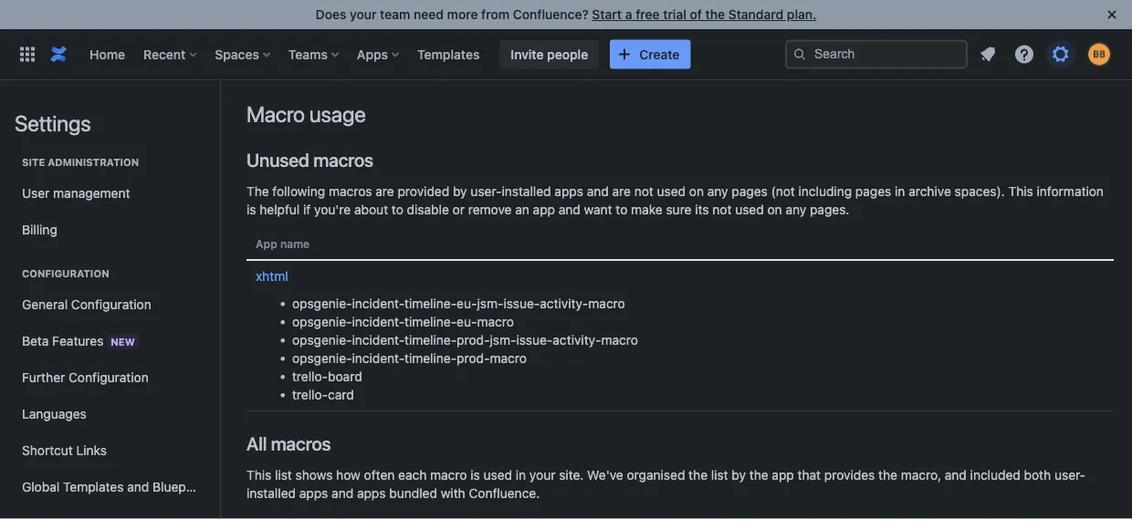 Task type: locate. For each thing, give the bounding box(es) containing it.
2 horizontal spatial apps
[[555, 184, 584, 199]]

user
[[22, 186, 50, 201]]

general
[[22, 297, 68, 312]]

0 vertical spatial configuration
[[22, 268, 109, 280]]

prod-
[[457, 333, 490, 348], [457, 351, 490, 366]]

name
[[280, 237, 310, 250]]

start
[[592, 7, 622, 22]]

trello-
[[292, 369, 328, 385], [292, 388, 328, 403]]

0 horizontal spatial this
[[247, 468, 272, 483]]

site administration
[[22, 157, 139, 169]]

archive
[[909, 184, 952, 199]]

teams
[[289, 47, 328, 62]]

pages
[[732, 184, 768, 199], [856, 184, 892, 199]]

further
[[22, 370, 65, 385]]

on down (not at the top right of page
[[768, 202, 782, 217]]

0 horizontal spatial installed
[[247, 486, 296, 501]]

is down "the" on the top of the page
[[247, 202, 256, 217]]

is up the confluence.
[[471, 468, 480, 483]]

start a free trial of the standard plan. link
[[592, 7, 817, 22]]

remove
[[468, 202, 512, 217]]

settings icon image
[[1050, 43, 1072, 65]]

1 vertical spatial jsm-
[[490, 333, 517, 348]]

1 vertical spatial on
[[768, 202, 782, 217]]

number of pages: no sort applied, activate to apply an ascending sort column header
[[897, 512, 1114, 520]]

and
[[587, 184, 609, 199], [559, 202, 581, 217], [945, 468, 967, 483], [127, 480, 149, 495], [332, 486, 354, 501]]

0 vertical spatial any
[[708, 184, 728, 199]]

1 horizontal spatial templates
[[417, 47, 480, 62]]

0 vertical spatial in
[[895, 184, 906, 199]]

the left macro,
[[879, 468, 898, 483]]

1 horizontal spatial apps
[[357, 486, 386, 501]]

banner containing home
[[0, 29, 1133, 80]]

apps inside the following macros are provided by user-installed apps and are not used on any pages (not including pages in archive spaces). this information is helpful if you're about to disable or remove an app and want to make sure its not used on any pages.
[[555, 184, 584, 199]]

1 horizontal spatial used
[[657, 184, 686, 199]]

app
[[533, 202, 555, 217], [772, 468, 794, 483]]

pages right including
[[856, 184, 892, 199]]

1 vertical spatial by
[[732, 468, 746, 483]]

are up want
[[612, 184, 631, 199]]

1 horizontal spatial are
[[612, 184, 631, 199]]

1 horizontal spatial user-
[[1055, 468, 1086, 483]]

0 horizontal spatial templates
[[63, 480, 124, 495]]

0 vertical spatial trello-
[[292, 369, 328, 385]]

global templates and blueprints link
[[15, 469, 212, 506]]

1 horizontal spatial this
[[1009, 184, 1034, 199]]

0 horizontal spatial any
[[708, 184, 728, 199]]

1 horizontal spatial pages
[[856, 184, 892, 199]]

macros up you're
[[329, 184, 372, 199]]

by left that
[[732, 468, 746, 483]]

in left archive
[[895, 184, 906, 199]]

1 vertical spatial templates
[[63, 480, 124, 495]]

the right organised
[[689, 468, 708, 483]]

0 vertical spatial by
[[453, 184, 467, 199]]

is
[[247, 202, 256, 217], [471, 468, 480, 483]]

0 vertical spatial macros
[[313, 149, 374, 170]]

plan.
[[787, 7, 817, 22]]

1 list from the left
[[275, 468, 292, 483]]

the
[[706, 7, 725, 22], [689, 468, 708, 483], [750, 468, 769, 483], [879, 468, 898, 483]]

in up the confluence.
[[516, 468, 526, 483]]

0 vertical spatial eu-
[[457, 296, 477, 311]]

is inside this list shows how often each macro is used in your site. we've organised the list by the app that provides the macro, and included both user- installed apps and apps bundled with confluence.
[[471, 468, 480, 483]]

1 horizontal spatial in
[[895, 184, 906, 199]]

1 vertical spatial app
[[772, 468, 794, 483]]

not right its
[[713, 202, 732, 217]]

banner
[[0, 29, 1133, 80]]

2 horizontal spatial used
[[735, 202, 764, 217]]

to right about
[[392, 202, 404, 217]]

row
[[247, 512, 1114, 520]]

general configuration
[[22, 297, 151, 312]]

not
[[635, 184, 654, 199], [713, 202, 732, 217]]

site
[[22, 157, 45, 169]]

4 incident- from the top
[[352, 351, 405, 366]]

macro inside this list shows how often each macro is used in your site. we've organised the list by the app that provides the macro, and included both user- installed apps and apps bundled with confluence.
[[430, 468, 467, 483]]

teams button
[[283, 40, 346, 69]]

2 vertical spatial used
[[484, 468, 512, 483]]

macros for unused macros
[[313, 149, 374, 170]]

collapse sidebar image
[[199, 90, 239, 126]]

macro,
[[901, 468, 942, 483]]

are
[[376, 184, 394, 199], [612, 184, 631, 199]]

0 horizontal spatial pages
[[732, 184, 768, 199]]

1 vertical spatial installed
[[247, 486, 296, 501]]

0 horizontal spatial used
[[484, 468, 512, 483]]

this inside the following macros are provided by user-installed apps and are not used on any pages (not including pages in archive spaces). this information is helpful if you're about to disable or remove an app and want to make sure its not used on any pages.
[[1009, 184, 1034, 199]]

confluence image
[[47, 43, 69, 65]]

trello- up 'card'
[[292, 369, 328, 385]]

beta features new
[[22, 333, 135, 348]]

configuration
[[22, 268, 109, 280], [71, 297, 151, 312], [69, 370, 149, 385]]

(not
[[771, 184, 795, 199]]

macro usage
[[247, 101, 366, 127]]

templates inside templates link
[[417, 47, 480, 62]]

2 to from the left
[[616, 202, 628, 217]]

macros
[[313, 149, 374, 170], [329, 184, 372, 199], [271, 433, 331, 454]]

0 horizontal spatial is
[[247, 202, 256, 217]]

search image
[[793, 47, 807, 62]]

site.
[[559, 468, 584, 483]]

your left team
[[350, 7, 377, 22]]

each
[[398, 468, 427, 483]]

bundled
[[389, 486, 437, 501]]

an
[[515, 202, 530, 217]]

not up make on the right top of the page
[[635, 184, 654, 199]]

home
[[90, 47, 125, 62]]

close image
[[1102, 4, 1123, 26]]

pages left (not at the top right of page
[[732, 184, 768, 199]]

that
[[798, 468, 821, 483]]

jsm-
[[477, 296, 504, 311], [490, 333, 517, 348]]

macro
[[247, 101, 305, 127]]

2 are from the left
[[612, 184, 631, 199]]

0 horizontal spatial not
[[635, 184, 654, 199]]

billing link
[[15, 212, 205, 248]]

installed down shows
[[247, 486, 296, 501]]

incident-
[[352, 296, 405, 311], [352, 315, 405, 330], [352, 333, 405, 348], [352, 351, 405, 366]]

0 horizontal spatial to
[[392, 202, 404, 217]]

0 horizontal spatial by
[[453, 184, 467, 199]]

1 horizontal spatial any
[[786, 202, 807, 217]]

shows
[[296, 468, 333, 483]]

0 vertical spatial your
[[350, 7, 377, 22]]

app name
[[256, 237, 310, 250]]

this inside this list shows how often each macro is used in your site. we've organised the list by the app that provides the macro, and included both user- installed apps and apps bundled with confluence.
[[247, 468, 272, 483]]

and inside global templates and blueprints link
[[127, 480, 149, 495]]

grid
[[247, 228, 1114, 412]]

activity-
[[540, 296, 589, 311], [553, 333, 601, 348]]

0 horizontal spatial user-
[[471, 184, 502, 199]]

configuration up languages link
[[69, 370, 149, 385]]

your left site. in the bottom of the page
[[530, 468, 556, 483]]

1 horizontal spatial list
[[711, 468, 729, 483]]

1 vertical spatial prod-
[[457, 351, 490, 366]]

app inside this list shows how often each macro is used in your site. we've organised the list by the app that provides the macro, and included both user- installed apps and apps bundled with confluence.
[[772, 468, 794, 483]]

by inside this list shows how often each macro is used in your site. we've organised the list by the app that provides the macro, and included both user- installed apps and apps bundled with confluence.
[[732, 468, 746, 483]]

any up its
[[708, 184, 728, 199]]

user- up remove
[[471, 184, 502, 199]]

card
[[328, 388, 354, 403]]

notification icon image
[[977, 43, 999, 65]]

1 vertical spatial used
[[735, 202, 764, 217]]

features
[[52, 333, 104, 348]]

1 vertical spatial configuration
[[71, 297, 151, 312]]

opsgenie-
[[292, 296, 352, 311], [292, 315, 352, 330], [292, 333, 352, 348], [292, 351, 352, 366]]

1 vertical spatial activity-
[[553, 333, 601, 348]]

your inside this list shows how often each macro is used in your site. we've organised the list by the app that provides the macro, and included both user- installed apps and apps bundled with confluence.
[[530, 468, 556, 483]]

templates down more
[[417, 47, 480, 62]]

2 timeline- from the top
[[405, 315, 457, 330]]

macro
[[589, 296, 625, 311], [477, 315, 514, 330], [601, 333, 638, 348], [490, 351, 527, 366], [430, 468, 467, 483]]

3 opsgenie- from the top
[[292, 333, 352, 348]]

list
[[275, 468, 292, 483], [711, 468, 729, 483]]

macros up shows
[[271, 433, 331, 454]]

1 trello- from the top
[[292, 369, 328, 385]]

1 horizontal spatial installed
[[502, 184, 551, 199]]

on up its
[[689, 184, 704, 199]]

apps button
[[352, 40, 407, 69]]

user- inside the following macros are provided by user-installed apps and are not used on any pages (not including pages in archive spaces). this information is helpful if you're about to disable or remove an app and want to make sure its not used on any pages.
[[471, 184, 502, 199]]

apps
[[555, 184, 584, 199], [299, 486, 328, 501], [357, 486, 386, 501]]

0 vertical spatial issue-
[[504, 296, 540, 311]]

0 vertical spatial app
[[533, 202, 555, 217]]

1 horizontal spatial by
[[732, 468, 746, 483]]

does your team need more from confluence? start a free trial of the standard plan.
[[316, 7, 817, 22]]

configuration up the general
[[22, 268, 109, 280]]

and down how
[[332, 486, 354, 501]]

1 horizontal spatial your
[[530, 468, 556, 483]]

0 vertical spatial this
[[1009, 184, 1034, 199]]

0 horizontal spatial on
[[689, 184, 704, 199]]

used right its
[[735, 202, 764, 217]]

0 horizontal spatial list
[[275, 468, 292, 483]]

0 vertical spatial templates
[[417, 47, 480, 62]]

the right of at the top of page
[[706, 7, 725, 22]]

to
[[392, 202, 404, 217], [616, 202, 628, 217]]

1 horizontal spatial to
[[616, 202, 628, 217]]

in
[[895, 184, 906, 199], [516, 468, 526, 483]]

templates
[[417, 47, 480, 62], [63, 480, 124, 495]]

templates inside global templates and blueprints link
[[63, 480, 124, 495]]

any down (not at the top right of page
[[786, 202, 807, 217]]

included
[[971, 468, 1021, 483]]

installed up an
[[502, 184, 551, 199]]

confluence.
[[469, 486, 540, 501]]

1 vertical spatial your
[[530, 468, 556, 483]]

timeline-
[[405, 296, 457, 311], [405, 315, 457, 330], [405, 333, 457, 348], [405, 351, 457, 366]]

1 vertical spatial this
[[247, 468, 272, 483]]

recent button
[[138, 40, 204, 69]]

1 are from the left
[[376, 184, 394, 199]]

0 vertical spatial installed
[[502, 184, 551, 199]]

are up about
[[376, 184, 394, 199]]

1 horizontal spatial on
[[768, 202, 782, 217]]

app right an
[[533, 202, 555, 217]]

1 vertical spatial user-
[[1055, 468, 1086, 483]]

0 vertical spatial prod-
[[457, 333, 490, 348]]

used up sure
[[657, 184, 686, 199]]

4 opsgenie- from the top
[[292, 351, 352, 366]]

1 vertical spatial in
[[516, 468, 526, 483]]

user- right both
[[1055, 468, 1086, 483]]

home link
[[84, 40, 131, 69]]

global
[[22, 480, 60, 495]]

pages.
[[810, 202, 850, 217]]

list left shows
[[275, 468, 292, 483]]

1 vertical spatial eu-
[[457, 315, 477, 330]]

usage
[[309, 101, 366, 127]]

1 vertical spatial is
[[471, 468, 480, 483]]

user-
[[471, 184, 502, 199], [1055, 468, 1086, 483]]

1 vertical spatial not
[[713, 202, 732, 217]]

the following macros are provided by user-installed apps and are not used on any pages (not including pages in archive spaces). this information is helpful if you're about to disable or remove an app and want to make sure its not used on any pages.
[[247, 184, 1104, 217]]

app
[[256, 237, 277, 250]]

this down all in the left of the page
[[247, 468, 272, 483]]

to right want
[[616, 202, 628, 217]]

app left that
[[772, 468, 794, 483]]

1 vertical spatial macros
[[329, 184, 372, 199]]

0 horizontal spatial app
[[533, 202, 555, 217]]

0 vertical spatial user-
[[471, 184, 502, 199]]

spaces button
[[209, 40, 278, 69]]

0 vertical spatial not
[[635, 184, 654, 199]]

trello- down board
[[292, 388, 328, 403]]

you're
[[314, 202, 351, 217]]

the
[[247, 184, 269, 199]]

grid containing xhtml
[[247, 228, 1114, 412]]

templates down the links
[[63, 480, 124, 495]]

invite people
[[511, 47, 588, 62]]

0 horizontal spatial are
[[376, 184, 394, 199]]

global element
[[11, 29, 786, 80]]

by up or
[[453, 184, 467, 199]]

1 vertical spatial trello-
[[292, 388, 328, 403]]

0 vertical spatial is
[[247, 202, 256, 217]]

1 horizontal spatial app
[[772, 468, 794, 483]]

1 horizontal spatial not
[[713, 202, 732, 217]]

1 horizontal spatial is
[[471, 468, 480, 483]]

provides
[[825, 468, 875, 483]]

0 horizontal spatial in
[[516, 468, 526, 483]]

by inside the following macros are provided by user-installed apps and are not used on any pages (not including pages in archive spaces). this information is helpful if you're about to disable or remove an app and want to make sure its not used on any pages.
[[453, 184, 467, 199]]

list right organised
[[711, 468, 729, 483]]

used up the confluence.
[[484, 468, 512, 483]]

and left blueprints
[[127, 480, 149, 495]]

any
[[708, 184, 728, 199], [786, 202, 807, 217]]

this right spaces).
[[1009, 184, 1034, 199]]

2 vertical spatial macros
[[271, 433, 331, 454]]

a
[[625, 7, 633, 22]]

2 vertical spatial configuration
[[69, 370, 149, 385]]

configuration up new
[[71, 297, 151, 312]]

how
[[336, 468, 361, 483]]

macros down usage
[[313, 149, 374, 170]]



Task type: describe. For each thing, give the bounding box(es) containing it.
both
[[1024, 468, 1052, 483]]

board
[[328, 369, 362, 385]]

1 vertical spatial any
[[786, 202, 807, 217]]

installed inside the following macros are provided by user-installed apps and are not used on any pages (not including pages in archive spaces). this information is helpful if you're about to disable or remove an app and want to make sure its not used on any pages.
[[502, 184, 551, 199]]

macros inside the following macros are provided by user-installed apps and are not used on any pages (not including pages in archive spaces). this information is helpful if you're about to disable or remove an app and want to make sure its not used on any pages.
[[329, 184, 372, 199]]

site administration group
[[15, 137, 205, 254]]

1 vertical spatial issue-
[[517, 333, 553, 348]]

xhtml
[[256, 269, 288, 284]]

installed inside this list shows how often each macro is used in your site. we've organised the list by the app that provides the macro, and included both user- installed apps and apps bundled with confluence.
[[247, 486, 296, 501]]

new
[[111, 336, 135, 348]]

templates link
[[412, 40, 485, 69]]

1 pages from the left
[[732, 184, 768, 199]]

of
[[690, 7, 702, 22]]

trial
[[663, 7, 687, 22]]

if
[[303, 202, 311, 217]]

1 prod- from the top
[[457, 333, 490, 348]]

further configuration link
[[15, 360, 205, 396]]

invite
[[511, 47, 544, 62]]

and right macro,
[[945, 468, 967, 483]]

disable
[[407, 202, 449, 217]]

or
[[453, 202, 465, 217]]

is inside the following macros are provided by user-installed apps and are not used on any pages (not including pages in archive spaces). this information is helpful if you're about to disable or remove an app and want to make sure its not used on any pages.
[[247, 202, 256, 217]]

user- inside this list shows how often each macro is used in your site. we've organised the list by the app that provides the macro, and included both user- installed apps and apps bundled with confluence.
[[1055, 468, 1086, 483]]

create button
[[610, 40, 691, 69]]

configuration for general
[[71, 297, 151, 312]]

2 opsgenie- from the top
[[292, 315, 352, 330]]

0 horizontal spatial your
[[350, 7, 377, 22]]

following
[[273, 184, 325, 199]]

in inside this list shows how often each macro is used in your site. we've organised the list by the app that provides the macro, and included both user- installed apps and apps bundled with confluence.
[[516, 468, 526, 483]]

links
[[76, 443, 107, 459]]

sure
[[666, 202, 692, 217]]

invite people button
[[500, 40, 599, 69]]

all
[[247, 433, 267, 454]]

macros for all macros
[[271, 433, 331, 454]]

want
[[584, 202, 613, 217]]

shortcut links link
[[15, 433, 205, 469]]

xhtml opsgenie-incident-timeline-eu-jsm-issue-activity-macro opsgenie-incident-timeline-eu-macro opsgenie-incident-timeline-prod-jsm-issue-activity-macro opsgenie-incident-timeline-prod-macro trello-board trello-card
[[256, 269, 638, 403]]

0 horizontal spatial apps
[[299, 486, 328, 501]]

user management link
[[15, 175, 205, 212]]

global templates and blueprints
[[22, 480, 212, 495]]

confluence image
[[47, 43, 69, 65]]

does
[[316, 7, 347, 22]]

languages link
[[15, 396, 205, 433]]

app inside the following macros are provided by user-installed apps and are not used on any pages (not including pages in archive spaces). this information is helpful if you're about to disable or remove an app and want to make sure its not used on any pages.
[[533, 202, 555, 217]]

0 vertical spatial on
[[689, 184, 704, 199]]

appswitcher icon image
[[16, 43, 38, 65]]

languages
[[22, 407, 87, 422]]

xhtml link
[[256, 269, 288, 284]]

provided
[[398, 184, 450, 199]]

1 to from the left
[[392, 202, 404, 217]]

configuration for further
[[69, 370, 149, 385]]

used inside this list shows how often each macro is used in your site. we've organised the list by the app that provides the macro, and included both user- installed apps and apps bundled with confluence.
[[484, 468, 512, 483]]

Search field
[[786, 40, 968, 69]]

shortcut links
[[22, 443, 107, 459]]

help icon image
[[1014, 43, 1036, 65]]

user management
[[22, 186, 130, 201]]

app name: no sort applied, activate to apply an ascending sort column header
[[247, 512, 897, 520]]

organised
[[627, 468, 685, 483]]

confluence?
[[513, 7, 589, 22]]

team
[[380, 7, 410, 22]]

its
[[695, 202, 709, 217]]

4 timeline- from the top
[[405, 351, 457, 366]]

billing
[[22, 222, 57, 237]]

from
[[482, 7, 510, 22]]

create
[[640, 47, 680, 62]]

0 vertical spatial used
[[657, 184, 686, 199]]

apps
[[357, 47, 388, 62]]

and left want
[[559, 202, 581, 217]]

shortcut
[[22, 443, 73, 459]]

2 eu- from the top
[[457, 315, 477, 330]]

2 incident- from the top
[[352, 315, 405, 330]]

general configuration link
[[15, 287, 205, 323]]

2 pages from the left
[[856, 184, 892, 199]]

with
[[441, 486, 466, 501]]

spaces
[[215, 47, 259, 62]]

more
[[447, 7, 478, 22]]

management
[[53, 186, 130, 201]]

blueprints
[[153, 480, 212, 495]]

configuration group
[[15, 248, 212, 520]]

2 trello- from the top
[[292, 388, 328, 403]]

and up want
[[587, 184, 609, 199]]

1 timeline- from the top
[[405, 296, 457, 311]]

1 opsgenie- from the top
[[292, 296, 352, 311]]

all macros
[[247, 433, 331, 454]]

administration
[[48, 157, 139, 169]]

need
[[414, 7, 444, 22]]

this list shows how often each macro is used in your site. we've organised the list by the app that provides the macro, and included both user- installed apps and apps bundled with confluence.
[[247, 468, 1086, 501]]

recent
[[143, 47, 186, 62]]

the left that
[[750, 468, 769, 483]]

further configuration
[[22, 370, 149, 385]]

1 incident- from the top
[[352, 296, 405, 311]]

unused macros
[[247, 149, 374, 170]]

often
[[364, 468, 395, 483]]

helpful
[[260, 202, 300, 217]]

standard
[[729, 7, 784, 22]]

including
[[799, 184, 852, 199]]

1 eu- from the top
[[457, 296, 477, 311]]

we've
[[587, 468, 624, 483]]

2 list from the left
[[711, 468, 729, 483]]

information
[[1037, 184, 1104, 199]]

about
[[354, 202, 388, 217]]

spaces).
[[955, 184, 1005, 199]]

people
[[547, 47, 588, 62]]

in inside the following macros are provided by user-installed apps and are not used on any pages (not including pages in archive spaces). this information is helpful if you're about to disable or remove an app and want to make sure its not used on any pages.
[[895, 184, 906, 199]]

3 timeline- from the top
[[405, 333, 457, 348]]

0 vertical spatial activity-
[[540, 296, 589, 311]]

free
[[636, 7, 660, 22]]

2 prod- from the top
[[457, 351, 490, 366]]

0 vertical spatial jsm-
[[477, 296, 504, 311]]

3 incident- from the top
[[352, 333, 405, 348]]

beta
[[22, 333, 49, 348]]



Task type: vqa. For each thing, say whether or not it's contained in the screenshot.
from
yes



